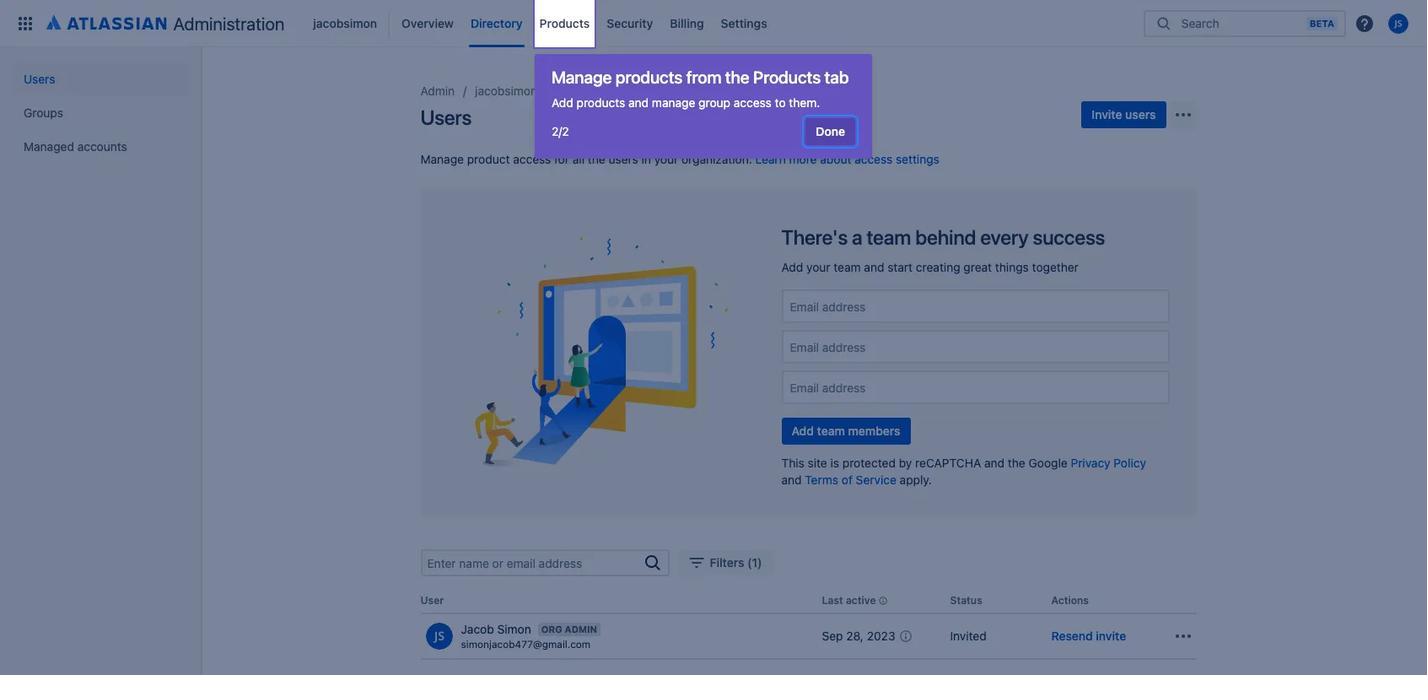 Task type: vqa. For each thing, say whether or not it's contained in the screenshot.
the manage product
no



Task type: describe. For each thing, give the bounding box(es) containing it.
jacobsimon for the top jacobsimon link
[[313, 16, 377, 30]]

invite users button
[[1082, 101, 1167, 128]]

resend invite
[[1052, 629, 1127, 643]]

search icon image
[[1155, 15, 1175, 32]]

done button
[[806, 118, 856, 145]]

team for behind
[[867, 225, 912, 249]]

administration
[[173, 13, 285, 33]]

28,
[[847, 629, 864, 643]]

google
[[1029, 456, 1068, 470]]

for
[[555, 152, 570, 166]]

administration banner
[[0, 0, 1428, 47]]

team inside button
[[817, 424, 846, 438]]

behind
[[916, 225, 977, 249]]

the inside manage products from the products tab add products and manage group access to them.
[[726, 68, 750, 87]]

great
[[964, 260, 993, 274]]

start
[[888, 260, 913, 274]]

privacy
[[1071, 456, 1111, 470]]

add for add team members
[[792, 424, 814, 438]]

org
[[542, 624, 563, 635]]

filters
[[710, 555, 745, 570]]

last
[[822, 594, 844, 607]]

0 vertical spatial products
[[616, 68, 683, 87]]

0 horizontal spatial access
[[513, 152, 551, 166]]

members
[[849, 424, 901, 438]]

invite users
[[1092, 107, 1157, 122]]

success
[[1033, 225, 1106, 249]]

beta
[[1310, 17, 1335, 28]]

about
[[821, 152, 852, 166]]

there's a team behind every success
[[782, 225, 1106, 249]]

settings
[[721, 16, 768, 30]]

add your team and start creating great things together
[[782, 260, 1079, 274]]

last active
[[822, 594, 876, 607]]

privacy policy link
[[1071, 456, 1147, 470]]

sep 28, 2023
[[822, 629, 896, 643]]

resend invite button
[[1052, 628, 1127, 645]]

to
[[775, 95, 786, 110]]

them.
[[789, 95, 821, 110]]

billing
[[670, 16, 704, 30]]

overview
[[402, 16, 454, 30]]

this site is protected by recaptcha and the google privacy policy and terms of service apply.
[[782, 456, 1147, 487]]

jacob
[[461, 622, 494, 636]]

0 horizontal spatial your
[[655, 152, 679, 166]]

learn more about access settings link
[[756, 152, 940, 166]]

managed accounts
[[24, 139, 127, 154]]

actions
[[1052, 594, 1089, 607]]

done
[[816, 124, 846, 138]]

admin
[[421, 84, 455, 98]]

1 email address email field from the top
[[789, 298, 1163, 314]]

and inside manage products from the products tab add products and manage group access to them.
[[629, 95, 649, 110]]

users inside button
[[1126, 107, 1157, 122]]

protected
[[843, 456, 896, 470]]

and left start
[[865, 260, 885, 274]]

global navigation element
[[10, 0, 1144, 47]]

creating
[[916, 260, 961, 274]]

1 vertical spatial users
[[609, 152, 639, 166]]

product
[[467, 152, 510, 166]]

1 vertical spatial your
[[807, 260, 831, 274]]

the inside the this site is protected by recaptcha and the google privacy policy and terms of service apply.
[[1008, 456, 1026, 470]]

jacob simon
[[461, 622, 531, 636]]

directory link
[[466, 10, 528, 37]]

simon
[[497, 622, 531, 636]]

resend
[[1052, 629, 1094, 643]]

from
[[687, 68, 722, 87]]

group
[[699, 95, 731, 110]]

user
[[421, 594, 444, 607]]

0 vertical spatial jacobsimon link
[[308, 10, 382, 37]]

site
[[808, 456, 828, 470]]

administration link
[[41, 10, 291, 37]]

info image
[[896, 626, 916, 647]]

0 vertical spatial users
[[24, 72, 55, 86]]

org admin
[[542, 624, 598, 635]]

admin link
[[421, 81, 455, 101]]

(1)
[[748, 555, 763, 570]]

status
[[951, 594, 983, 607]]

service
[[856, 473, 897, 487]]

organization.
[[682, 152, 753, 166]]

terms of service link
[[805, 473, 897, 487]]

filters (1)
[[710, 555, 763, 570]]

3 email address email field from the top
[[789, 379, 1163, 395]]

managed
[[24, 139, 74, 154]]



Task type: locate. For each thing, give the bounding box(es) containing it.
users
[[1126, 107, 1157, 122], [609, 152, 639, 166]]

1 vertical spatial products
[[754, 68, 821, 87]]

add down there's
[[782, 260, 804, 274]]

add inside button
[[792, 424, 814, 438]]

overview link
[[397, 10, 459, 37]]

team down a
[[834, 260, 861, 274]]

2 vertical spatial add
[[792, 424, 814, 438]]

manage left product
[[421, 152, 464, 166]]

groups link
[[14, 96, 189, 130]]

jacobsimon link right admin link
[[475, 81, 538, 101]]

Enter name or email address text field
[[422, 551, 643, 575]]

manage inside manage products from the products tab add products and manage group access to them.
[[552, 68, 612, 87]]

products inside manage products from the products tab add products and manage group access to them.
[[754, 68, 821, 87]]

settings
[[896, 152, 940, 166]]

1 horizontal spatial the
[[726, 68, 750, 87]]

invite
[[1097, 629, 1127, 643]]

1 horizontal spatial users
[[1126, 107, 1157, 122]]

the left google
[[1008, 456, 1026, 470]]

jacobsimon
[[313, 16, 377, 30], [475, 84, 538, 98]]

0 vertical spatial your
[[655, 152, 679, 166]]

users left in
[[609, 152, 639, 166]]

by
[[899, 456, 913, 470]]

Email address email field
[[789, 298, 1163, 314], [789, 339, 1163, 355], [789, 379, 1163, 395]]

products left security
[[540, 16, 590, 30]]

users
[[24, 72, 55, 86], [421, 105, 472, 129]]

the right from
[[726, 68, 750, 87]]

0 horizontal spatial manage
[[421, 152, 464, 166]]

0 vertical spatial team
[[867, 225, 912, 249]]

1 vertical spatial add
[[782, 260, 804, 274]]

tab
[[825, 68, 849, 87]]

manage
[[552, 68, 612, 87], [421, 152, 464, 166]]

manage down global navigation element
[[552, 68, 612, 87]]

0 horizontal spatial products
[[540, 16, 590, 30]]

1 vertical spatial the
[[588, 152, 606, 166]]

atlassian image
[[46, 12, 167, 32], [46, 12, 167, 32]]

add team members
[[792, 424, 901, 438]]

search image
[[643, 553, 663, 573]]

team for and
[[834, 260, 861, 274]]

Search field
[[1177, 8, 1307, 38]]

filters (1) button
[[676, 549, 773, 576]]

users down admin link
[[421, 105, 472, 129]]

invite
[[1092, 107, 1123, 122]]

0 horizontal spatial the
[[588, 152, 606, 166]]

access left for
[[513, 152, 551, 166]]

0 horizontal spatial users
[[24, 72, 55, 86]]

access inside manage products from the products tab add products and manage group access to them.
[[734, 95, 772, 110]]

jacobsimon link
[[308, 10, 382, 37], [475, 81, 538, 101]]

info image
[[876, 594, 890, 608]]

team up is
[[817, 424, 846, 438]]

products up all
[[577, 95, 626, 110]]

is
[[831, 456, 840, 470]]

2 horizontal spatial access
[[855, 152, 893, 166]]

team right a
[[867, 225, 912, 249]]

2023
[[867, 629, 896, 643]]

the right all
[[588, 152, 606, 166]]

and right recaptcha
[[985, 456, 1005, 470]]

1 horizontal spatial jacobsimon link
[[475, 81, 538, 101]]

1 vertical spatial users
[[421, 105, 472, 129]]

2 vertical spatial team
[[817, 424, 846, 438]]

managed accounts link
[[14, 130, 189, 164]]

your down there's
[[807, 260, 831, 274]]

0 horizontal spatial jacobsimon link
[[308, 10, 382, 37]]

in
[[642, 152, 651, 166]]

1 horizontal spatial access
[[734, 95, 772, 110]]

2 vertical spatial the
[[1008, 456, 1026, 470]]

every
[[981, 225, 1029, 249]]

1 vertical spatial products
[[577, 95, 626, 110]]

a
[[852, 225, 863, 249]]

terms
[[805, 473, 839, 487]]

and down the this
[[782, 473, 802, 487]]

0 vertical spatial add
[[552, 95, 574, 110]]

sep
[[822, 629, 844, 643]]

1 vertical spatial email address email field
[[789, 339, 1163, 355]]

billing link
[[665, 10, 709, 37]]

1 horizontal spatial your
[[807, 260, 831, 274]]

jacobsimon link left "overview" 'link'
[[308, 10, 382, 37]]

recaptcha
[[916, 456, 982, 470]]

0 vertical spatial products
[[540, 16, 590, 30]]

0 vertical spatial users
[[1126, 107, 1157, 122]]

add inside manage products from the products tab add products and manage group access to them.
[[552, 95, 574, 110]]

0 horizontal spatial users
[[609, 152, 639, 166]]

1 vertical spatial jacobsimon link
[[475, 81, 538, 101]]

0 horizontal spatial jacobsimon
[[313, 16, 377, 30]]

users link
[[14, 62, 189, 96]]

users right invite
[[1126, 107, 1157, 122]]

simonjacob477@gmail.com
[[461, 638, 591, 650]]

directory
[[471, 16, 523, 30]]

add up 2/2
[[552, 95, 574, 110]]

jacobsimon down directory link
[[475, 84, 538, 98]]

1 horizontal spatial products
[[754, 68, 821, 87]]

and left manage
[[629, 95, 649, 110]]

manage for product
[[421, 152, 464, 166]]

2 vertical spatial email address email field
[[789, 379, 1163, 395]]

1 horizontal spatial manage
[[552, 68, 612, 87]]

groups
[[24, 105, 63, 120]]

apply.
[[900, 473, 932, 487]]

products inside products link
[[540, 16, 590, 30]]

products link
[[535, 10, 595, 37]]

team
[[867, 225, 912, 249], [834, 260, 861, 274], [817, 424, 846, 438]]

products
[[540, 16, 590, 30], [754, 68, 821, 87]]

together
[[1033, 260, 1079, 274]]

users up groups
[[24, 72, 55, 86]]

invited
[[951, 629, 987, 643]]

of
[[842, 473, 853, 487]]

manage
[[652, 95, 696, 110]]

2 email address email field from the top
[[789, 339, 1163, 355]]

jacobsimon for jacobsimon link to the bottom
[[475, 84, 538, 98]]

1 horizontal spatial users
[[421, 105, 472, 129]]

your
[[655, 152, 679, 166], [807, 260, 831, 274]]

1 horizontal spatial jacobsimon
[[475, 84, 538, 98]]

learn
[[756, 152, 786, 166]]

2 horizontal spatial the
[[1008, 456, 1026, 470]]

add team members button
[[782, 418, 911, 445]]

the
[[726, 68, 750, 87], [588, 152, 606, 166], [1008, 456, 1026, 470]]

add
[[552, 95, 574, 110], [782, 260, 804, 274], [792, 424, 814, 438]]

0 vertical spatial the
[[726, 68, 750, 87]]

things
[[996, 260, 1029, 274]]

admin
[[565, 624, 598, 635]]

0 vertical spatial jacobsimon
[[313, 16, 377, 30]]

all
[[573, 152, 585, 166]]

more
[[790, 152, 817, 166]]

manage for products
[[552, 68, 612, 87]]

0 vertical spatial manage
[[552, 68, 612, 87]]

access left to
[[734, 95, 772, 110]]

policy
[[1114, 456, 1147, 470]]

accounts
[[77, 139, 127, 154]]

add for add your team and start creating great things together
[[782, 260, 804, 274]]

security
[[607, 16, 653, 30]]

there's
[[782, 225, 848, 249]]

2/2
[[552, 124, 569, 138]]

1 vertical spatial jacobsimon
[[475, 84, 538, 98]]

access right 'about'
[[855, 152, 893, 166]]

settings link
[[716, 10, 773, 37]]

manage products from the products tab add products and manage group access to them.
[[552, 68, 849, 110]]

active
[[846, 594, 876, 607]]

products up to
[[754, 68, 821, 87]]

your right in
[[655, 152, 679, 166]]

add up the this
[[792, 424, 814, 438]]

0 vertical spatial email address email field
[[789, 298, 1163, 314]]

jacobsimon left overview
[[313, 16, 377, 30]]

security link
[[602, 10, 658, 37]]

products up manage
[[616, 68, 683, 87]]

jacobsimon inside global navigation element
[[313, 16, 377, 30]]

1 vertical spatial team
[[834, 260, 861, 274]]

1 vertical spatial manage
[[421, 152, 464, 166]]

this
[[782, 456, 805, 470]]

products
[[616, 68, 683, 87], [577, 95, 626, 110]]



